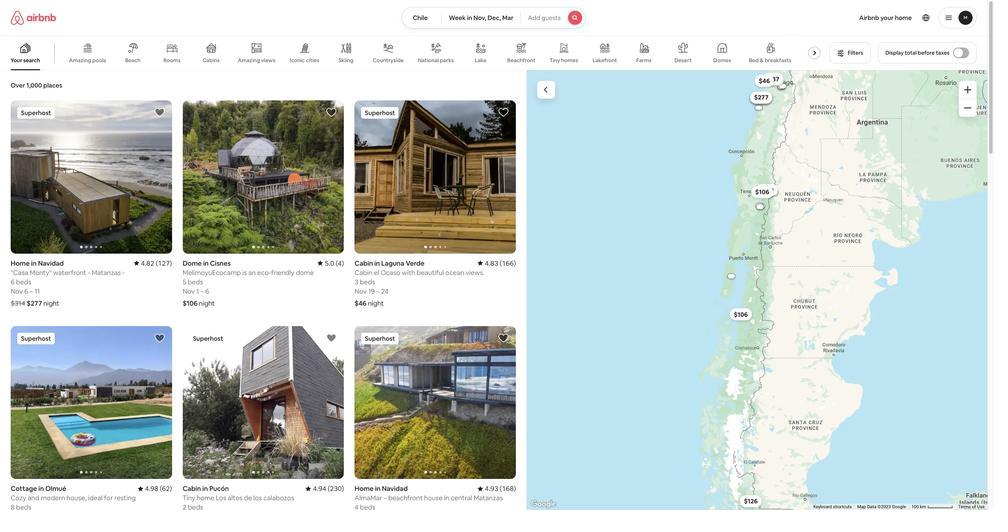 Task type: describe. For each thing, give the bounding box(es) containing it.
matanzas inside 'home in navidad almamar  – beachfront house in central matanzas'
[[474, 494, 503, 503]]

national parks
[[418, 57, 454, 64]]

4.94
[[313, 485, 326, 493]]

in for melimoyuecocamp
[[203, 259, 209, 268]]

4.98
[[145, 485, 158, 493]]

airbnb your home
[[859, 14, 912, 22]]

– inside cabin in laguna verde cabin el ocaso with beautiful ocean views. 3 beds nov 19 – 24 $46 night
[[376, 287, 380, 296]]

4.83 out of 5 average rating,  166 reviews image
[[478, 259, 516, 268]]

$93 $69
[[756, 76, 780, 102]]

– inside home in navidad "casa monty" waterfront - matanzas - 6 beds nov 6 – 11 $314 $277 night
[[30, 287, 33, 296]]

100
[[912, 505, 919, 510]]

1
[[196, 287, 199, 296]]

over 1,000 places
[[11, 81, 62, 89]]

display total before taxes button
[[878, 42, 977, 64]]

keyboard shortcuts
[[814, 505, 852, 510]]

farms
[[637, 57, 652, 64]]

is
[[242, 269, 247, 277]]

group for "casa monty" waterfront - matanzas -
[[11, 101, 172, 254]]

week
[[449, 14, 466, 22]]

before
[[918, 49, 935, 57]]

$93
[[756, 94, 767, 102]]

24
[[381, 287, 389, 296]]

$46 inside cabin in laguna verde cabin el ocaso with beautiful ocean views. 3 beds nov 19 – 24 $46 night
[[355, 299, 367, 308]]

$277 inside "$277" button
[[754, 94, 769, 102]]

verde
[[406, 259, 425, 268]]

ideal
[[88, 494, 103, 503]]

(127)
[[156, 259, 172, 268]]

map data ©2023 google
[[858, 505, 906, 510]]

1 vertical spatial $106 button
[[730, 309, 752, 321]]

mar
[[502, 14, 514, 22]]

home inside profile element
[[895, 14, 912, 22]]

nov,
[[474, 14, 486, 22]]

– inside dome in cisnes melimoyuecocamp is an eco-friendly dome 5 beds nov 1 – 6 $106 night
[[201, 287, 204, 296]]

friendly
[[271, 269, 295, 277]]

places
[[43, 81, 62, 89]]

amazing for amazing pools
[[69, 57, 91, 64]]

week in nov, dec, mar
[[449, 14, 514, 22]]

beds inside cabin in laguna verde cabin el ocaso with beautiful ocean views. 3 beds nov 19 – 24 $46 night
[[360, 278, 375, 286]]

house,
[[67, 494, 87, 503]]

&
[[760, 57, 764, 64]]

in for tiny
[[202, 485, 208, 493]]

amazing for amazing views
[[238, 57, 260, 64]]

zoom in image
[[965, 86, 972, 93]]

in for cozy
[[38, 485, 44, 493]]

domes
[[714, 57, 731, 64]]

total
[[905, 49, 917, 57]]

terms
[[959, 505, 971, 510]]

©2023
[[878, 505, 891, 510]]

in right house
[[444, 494, 449, 503]]

views.
[[466, 269, 485, 277]]

national
[[418, 57, 439, 64]]

amazing views
[[238, 57, 275, 64]]

in for almamar
[[375, 485, 381, 493]]

5.0
[[325, 259, 334, 268]]

display
[[886, 49, 904, 57]]

$46 inside $46 $137
[[759, 77, 770, 85]]

tiny inside cabin in pucón tiny home los altos de los calabozos
[[183, 494, 195, 503]]

of
[[972, 505, 976, 510]]

data
[[867, 505, 877, 510]]

cabins
[[203, 57, 220, 64]]

$314
[[11, 299, 25, 308]]

house
[[424, 494, 443, 503]]

cabin in pucón tiny home los altos de los calabozos
[[183, 485, 294, 503]]

6 inside dome in cisnes melimoyuecocamp is an eco-friendly dome 5 beds nov 1 – 6 $106 night
[[205, 287, 209, 296]]

"casa
[[11, 269, 28, 277]]

zoom out image
[[965, 105, 972, 112]]

add guests
[[528, 14, 561, 22]]

over
[[11, 81, 25, 89]]

0 vertical spatial $106 button
[[751, 186, 774, 199]]

cabin for cabin in pucón tiny home los altos de los calabozos
[[183, 485, 201, 493]]

$106 for the topmost $106 button
[[755, 188, 770, 196]]

google image
[[529, 499, 558, 511]]

2 - from the left
[[122, 269, 125, 277]]

3
[[355, 278, 358, 286]]

taxes
[[936, 49, 950, 57]]

your
[[881, 14, 894, 22]]

iconic
[[290, 57, 305, 64]]

4.93
[[485, 485, 498, 493]]

your
[[11, 57, 22, 64]]

group containing amazing views
[[0, 36, 831, 70]]

dome
[[183, 259, 202, 268]]

breakfasts
[[765, 57, 792, 64]]

dome in cisnes melimoyuecocamp is an eco-friendly dome 5 beds nov 1 – 6 $106 night
[[183, 259, 314, 308]]

countryside
[[373, 57, 404, 64]]

$137 button
[[762, 73, 783, 85]]

4.93 out of 5 average rating,  168 reviews image
[[478, 485, 516, 493]]

group for cabin el ocaso with beautiful ocean views.
[[355, 101, 516, 254]]

$46 button
[[755, 75, 774, 87]]

add to wishlist: cabin in laguna verde image
[[498, 107, 509, 118]]

central
[[451, 494, 472, 503]]

modern
[[41, 494, 65, 503]]

add to wishlist: dome in cisnes image
[[326, 107, 337, 118]]

$69 button
[[765, 74, 784, 86]]

beach
[[125, 57, 141, 64]]

melimoyuecocamp
[[183, 269, 241, 277]]

11
[[34, 287, 40, 296]]

cabin for cabin in laguna verde cabin el ocaso with beautiful ocean views. 3 beds nov 19 – 24 $46 night
[[355, 259, 373, 268]]

keyboard
[[814, 505, 832, 510]]

cozy
[[11, 494, 26, 503]]

for
[[104, 494, 113, 503]]

add to wishlist: cottage in olmué image
[[154, 333, 165, 344]]

and
[[28, 494, 39, 503]]

el
[[374, 269, 379, 277]]

5.0 out of 5 average rating,  4 reviews image
[[318, 259, 344, 268]]

cisnes
[[210, 259, 231, 268]]

(62)
[[160, 485, 172, 493]]

night inside home in navidad "casa monty" waterfront - matanzas - 6 beds nov 6 – 11 $314 $277 night
[[43, 299, 59, 308]]

ocaso
[[381, 269, 400, 277]]

$126
[[744, 498, 758, 506]]

add to wishlist: home in navidad image for almamar  – beachfront house in central matanzas
[[498, 333, 509, 344]]

add to wishlist: home in navidad image for "casa monty" waterfront - matanzas -
[[154, 107, 165, 118]]

airbnb
[[859, 14, 879, 22]]

cottage
[[11, 485, 37, 493]]



Task type: locate. For each thing, give the bounding box(es) containing it.
– right almamar
[[384, 494, 387, 503]]

nov inside dome in cisnes melimoyuecocamp is an eco-friendly dome 5 beds nov 1 – 6 $106 night
[[183, 287, 195, 296]]

chile
[[413, 14, 428, 22]]

1,000
[[26, 81, 42, 89]]

1 nov from the left
[[11, 287, 23, 296]]

los
[[216, 494, 226, 503]]

$126 $266
[[744, 94, 769, 506]]

search
[[23, 57, 40, 64]]

in left nov,
[[467, 14, 472, 22]]

group for cozy and modern house, ideal for resting
[[11, 326, 172, 480]]

3 nov from the left
[[355, 287, 367, 296]]

navidad inside home in navidad "casa monty" waterfront - matanzas - 6 beds nov 6 – 11 $314 $277 night
[[38, 259, 64, 268]]

1 vertical spatial home
[[355, 485, 374, 493]]

cabin inside cabin in pucón tiny home los altos de los calabozos
[[183, 485, 201, 493]]

1 vertical spatial $46
[[355, 299, 367, 308]]

nov up $314 at left bottom
[[11, 287, 23, 296]]

lake
[[475, 57, 487, 64]]

km
[[920, 505, 926, 510]]

tiny homes
[[550, 57, 578, 64]]

cabin
[[355, 259, 373, 268], [355, 269, 373, 277], [183, 485, 201, 493]]

in inside cabin in pucón tiny home los altos de los calabozos
[[202, 485, 208, 493]]

$102
[[754, 94, 768, 102]]

0 horizontal spatial navidad
[[38, 259, 64, 268]]

in for "casa
[[31, 259, 37, 268]]

0 vertical spatial matanzas
[[92, 269, 121, 277]]

1 horizontal spatial -
[[122, 269, 125, 277]]

nov inside home in navidad "casa monty" waterfront - matanzas - 6 beds nov 6 – 11 $314 $277 night
[[11, 287, 23, 296]]

homes
[[561, 57, 578, 64]]

–
[[30, 287, 33, 296], [201, 287, 204, 296], [376, 287, 380, 296], [384, 494, 387, 503]]

in inside cottage in olmué cozy and modern house, ideal for resting
[[38, 485, 44, 493]]

beds for 6
[[16, 278, 31, 286]]

0 horizontal spatial nov
[[11, 287, 23, 296]]

0 vertical spatial add to wishlist: home in navidad image
[[154, 107, 165, 118]]

2 horizontal spatial $106
[[755, 188, 770, 196]]

amazing left views
[[238, 57, 260, 64]]

1 beds from the left
[[16, 278, 31, 286]]

2 horizontal spatial beds
[[360, 278, 375, 286]]

cabin in laguna verde cabin el ocaso with beautiful ocean views. 3 beds nov 19 – 24 $46 night
[[355, 259, 485, 308]]

2 vertical spatial $106
[[734, 311, 748, 319]]

navidad for waterfront
[[38, 259, 64, 268]]

0 horizontal spatial tiny
[[183, 494, 195, 503]]

6
[[11, 278, 15, 286], [24, 287, 28, 296], [205, 287, 209, 296]]

matanzas right waterfront
[[92, 269, 121, 277]]

night inside cabin in laguna verde cabin el ocaso with beautiful ocean views. 3 beds nov 19 – 24 $46 night
[[368, 299, 384, 308]]

4.82 out of 5 average rating,  127 reviews image
[[134, 259, 172, 268]]

1 vertical spatial add to wishlist: home in navidad image
[[498, 333, 509, 344]]

laguna
[[381, 259, 404, 268]]

with
[[402, 269, 415, 277]]

dome
[[296, 269, 314, 277]]

matanzas
[[92, 269, 121, 277], [474, 494, 503, 503]]

$126 button
[[740, 496, 762, 508]]

none search field containing chile
[[402, 7, 586, 28]]

2 horizontal spatial night
[[368, 299, 384, 308]]

4.82 (127)
[[141, 259, 172, 268]]

skiing
[[339, 57, 354, 64]]

pucón
[[209, 485, 229, 493]]

home inside cabin in pucón tiny home los altos de los calabozos
[[197, 494, 214, 503]]

amazing left pools
[[69, 57, 91, 64]]

home for almamar
[[355, 485, 374, 493]]

in inside cabin in laguna verde cabin el ocaso with beautiful ocean views. 3 beds nov 19 – 24 $46 night
[[374, 259, 380, 268]]

None search field
[[402, 7, 586, 28]]

$106 inside dome in cisnes melimoyuecocamp is an eco-friendly dome 5 beds nov 1 – 6 $106 night
[[183, 299, 198, 308]]

$277 inside home in navidad "casa monty" waterfront - matanzas - 6 beds nov 6 – 11 $314 $277 night
[[27, 299, 42, 308]]

beds for 1
[[188, 278, 203, 286]]

(4)
[[336, 259, 344, 268]]

tiny left los
[[183, 494, 195, 503]]

1 horizontal spatial navidad
[[382, 485, 408, 493]]

parks
[[440, 57, 454, 64]]

$106 for bottommost $106 button
[[734, 311, 748, 319]]

1 vertical spatial matanzas
[[474, 494, 503, 503]]

cities
[[306, 57, 319, 64]]

home for "casa
[[11, 259, 30, 268]]

0 horizontal spatial matanzas
[[92, 269, 121, 277]]

0 horizontal spatial amazing
[[69, 57, 91, 64]]

ski-
[[806, 57, 815, 64]]

navidad inside 'home in navidad almamar  – beachfront house in central matanzas'
[[382, 485, 408, 493]]

night
[[43, 299, 59, 308], [199, 299, 215, 308], [368, 299, 384, 308]]

tiny left homes
[[550, 57, 560, 64]]

group for melimoyuecocamp is an eco-friendly dome
[[183, 101, 344, 254]]

– inside 'home in navidad almamar  – beachfront house in central matanzas'
[[384, 494, 387, 503]]

rooms
[[163, 57, 181, 64]]

1 horizontal spatial amazing
[[238, 57, 260, 64]]

2 nov from the left
[[183, 287, 195, 296]]

1 vertical spatial home
[[197, 494, 214, 503]]

home right 'your'
[[895, 14, 912, 22]]

– left 11
[[30, 287, 33, 296]]

display total before taxes
[[886, 49, 950, 57]]

home inside 'home in navidad almamar  – beachfront house in central matanzas'
[[355, 485, 374, 493]]

– right 19
[[376, 287, 380, 296]]

nov
[[11, 287, 23, 296], [183, 287, 195, 296], [355, 287, 367, 296]]

2 night from the left
[[199, 299, 215, 308]]

guests
[[542, 14, 561, 22]]

2 beds from the left
[[188, 278, 203, 286]]

0 horizontal spatial night
[[43, 299, 59, 308]]

nov down 3
[[355, 287, 367, 296]]

$102 button
[[750, 92, 772, 104]]

4.94 out of 5 average rating,  230 reviews image
[[306, 485, 344, 493]]

resting
[[114, 494, 136, 503]]

your search
[[11, 57, 40, 64]]

0 horizontal spatial -
[[88, 269, 90, 277]]

google map
showing 27 stays. region
[[527, 70, 988, 511]]

beachfront
[[388, 494, 423, 503]]

0 horizontal spatial beds
[[16, 278, 31, 286]]

navidad for beachfront
[[382, 485, 408, 493]]

in inside button
[[467, 14, 472, 22]]

add to wishlist: cabin in pucón image
[[326, 333, 337, 344]]

0 horizontal spatial $46
[[355, 299, 367, 308]]

1 horizontal spatial $106
[[734, 311, 748, 319]]

2 horizontal spatial 6
[[205, 287, 209, 296]]

beds
[[16, 278, 31, 286], [188, 278, 203, 286], [360, 278, 375, 286]]

0 vertical spatial home
[[11, 259, 30, 268]]

2 vertical spatial cabin
[[183, 485, 201, 493]]

1 vertical spatial $277
[[27, 299, 42, 308]]

in up and
[[38, 485, 44, 493]]

0 horizontal spatial add to wishlist: home in navidad image
[[154, 107, 165, 118]]

0 vertical spatial $277
[[754, 94, 769, 102]]

navidad up monty"
[[38, 259, 64, 268]]

3 beds from the left
[[360, 278, 375, 286]]

matanzas down 4.93
[[474, 494, 503, 503]]

in up the melimoyuecocamp
[[203, 259, 209, 268]]

night inside dome in cisnes melimoyuecocamp is an eco-friendly dome 5 beds nov 1 – 6 $106 night
[[199, 299, 215, 308]]

1 vertical spatial tiny
[[183, 494, 195, 503]]

navidad
[[38, 259, 64, 268], [382, 485, 408, 493]]

5
[[183, 278, 186, 286]]

-
[[88, 269, 90, 277], [122, 269, 125, 277]]

beachfront
[[507, 57, 536, 64]]

6 down "casa
[[11, 278, 15, 286]]

in up almamar
[[375, 485, 381, 493]]

group
[[0, 36, 831, 70], [11, 101, 172, 254], [183, 101, 344, 254], [355, 101, 516, 254], [11, 326, 172, 480], [183, 326, 344, 480], [355, 326, 516, 480]]

0 horizontal spatial $106
[[183, 299, 198, 308]]

1 vertical spatial navidad
[[382, 485, 408, 493]]

$277
[[754, 94, 769, 102], [27, 299, 42, 308]]

0 vertical spatial cabin
[[355, 259, 373, 268]]

nov left 1
[[183, 287, 195, 296]]

home up almamar
[[355, 485, 374, 493]]

group for tiny home los altos de los calabozos
[[183, 326, 344, 480]]

4.94 (230)
[[313, 485, 344, 493]]

nov inside cabin in laguna verde cabin el ocaso with beautiful ocean views. 3 beds nov 19 – 24 $46 night
[[355, 287, 367, 296]]

in inside dome in cisnes melimoyuecocamp is an eco-friendly dome 5 beds nov 1 – 6 $106 night
[[203, 259, 209, 268]]

altos
[[228, 494, 243, 503]]

in for dec,
[[467, 14, 472, 22]]

$266 inside $126 $266
[[754, 94, 769, 102]]

4.83
[[485, 259, 498, 268]]

waterfront
[[53, 269, 86, 277]]

1 horizontal spatial home
[[355, 485, 374, 493]]

0 vertical spatial home
[[895, 14, 912, 22]]

add
[[528, 14, 540, 22]]

in for verde
[[374, 259, 380, 268]]

night down 1
[[199, 299, 215, 308]]

home inside home in navidad "casa monty" waterfront - matanzas - 6 beds nov 6 – 11 $314 $277 night
[[11, 259, 30, 268]]

shortcuts
[[833, 505, 852, 510]]

1 horizontal spatial matanzas
[[474, 494, 503, 503]]

chile button
[[402, 7, 442, 28]]

1 horizontal spatial $277
[[754, 94, 769, 102]]

1 horizontal spatial night
[[199, 299, 215, 308]]

– right 1
[[201, 287, 204, 296]]

night down monty"
[[43, 299, 59, 308]]

4.82
[[141, 259, 154, 268]]

3 night from the left
[[368, 299, 384, 308]]

1 horizontal spatial tiny
[[550, 57, 560, 64]]

in inside home in navidad "casa monty" waterfront - matanzas - 6 beds nov 6 – 11 $314 $277 night
[[31, 259, 37, 268]]

week in nov, dec, mar button
[[441, 7, 521, 28]]

1 vertical spatial cabin
[[355, 269, 373, 277]]

4.93 (168)
[[485, 485, 516, 493]]

0 horizontal spatial home
[[197, 494, 214, 503]]

olmué
[[45, 485, 66, 493]]

beds up 19
[[360, 278, 375, 286]]

$46 $137
[[759, 75, 779, 85]]

filters button
[[830, 42, 871, 64]]

add guests button
[[521, 7, 586, 28]]

1 horizontal spatial nov
[[183, 287, 195, 296]]

terms of use
[[959, 505, 985, 510]]

1 night from the left
[[43, 299, 59, 308]]

home in navidad "casa monty" waterfront - matanzas - 6 beds nov 6 – 11 $314 $277 night
[[11, 259, 125, 308]]

in up the 'el'
[[374, 259, 380, 268]]

6 left 11
[[24, 287, 28, 296]]

0 vertical spatial $106
[[755, 188, 770, 196]]

1 horizontal spatial beds
[[188, 278, 203, 286]]

matanzas inside home in navidad "casa monty" waterfront - matanzas - 6 beds nov 6 – 11 $314 $277 night
[[92, 269, 121, 277]]

in up monty"
[[31, 259, 37, 268]]

0 vertical spatial navidad
[[38, 259, 64, 268]]

1 horizontal spatial 6
[[24, 287, 28, 296]]

airbnb your home link
[[854, 8, 917, 27]]

calabozos
[[264, 494, 294, 503]]

2 horizontal spatial nov
[[355, 287, 367, 296]]

bed & breakfasts
[[749, 57, 792, 64]]

nov for 5
[[183, 287, 195, 296]]

home
[[895, 14, 912, 22], [197, 494, 214, 503]]

$277 button
[[750, 91, 773, 104]]

cottage in olmué cozy and modern house, ideal for resting
[[11, 485, 136, 503]]

use
[[977, 505, 985, 510]]

0 vertical spatial tiny
[[550, 57, 560, 64]]

group for almamar  – beachfront house in central matanzas
[[355, 326, 516, 480]]

in left pucón
[[202, 485, 208, 493]]

0 vertical spatial $46
[[759, 77, 770, 85]]

home left los
[[197, 494, 214, 503]]

$266 button
[[750, 91, 773, 104], [750, 92, 773, 104]]

1 - from the left
[[88, 269, 90, 277]]

0 horizontal spatial 6
[[11, 278, 15, 286]]

$137
[[766, 75, 779, 83]]

$219
[[760, 186, 774, 194]]

1 vertical spatial $106
[[183, 299, 198, 308]]

1 horizontal spatial home
[[895, 14, 912, 22]]

home up "casa
[[11, 259, 30, 268]]

navidad up 'beachfront'
[[382, 485, 408, 493]]

100 km
[[912, 505, 928, 510]]

1 horizontal spatial $46
[[759, 77, 770, 85]]

beds inside home in navidad "casa monty" waterfront - matanzas - 6 beds nov 6 – 11 $314 $277 night
[[16, 278, 31, 286]]

6 right 1
[[205, 287, 209, 296]]

$106 button
[[751, 186, 774, 199], [730, 309, 752, 321]]

$69
[[769, 76, 780, 84]]

profile element
[[596, 0, 977, 36]]

tiny
[[550, 57, 560, 64], [183, 494, 195, 503]]

beds up 1
[[188, 278, 203, 286]]

add to wishlist: home in navidad image
[[154, 107, 165, 118], [498, 333, 509, 344]]

map
[[858, 505, 866, 510]]

0 horizontal spatial $277
[[27, 299, 42, 308]]

1 horizontal spatial add to wishlist: home in navidad image
[[498, 333, 509, 344]]

beds inside dome in cisnes melimoyuecocamp is an eco-friendly dome 5 beds nov 1 – 6 $106 night
[[188, 278, 203, 286]]

terms of use link
[[959, 505, 985, 510]]

nov for 6
[[11, 287, 23, 296]]

5.0 (4)
[[325, 259, 344, 268]]

4.98 out of 5 average rating,  62 reviews image
[[138, 485, 172, 493]]

night down 19
[[368, 299, 384, 308]]

beds down "casa
[[16, 278, 31, 286]]

0 horizontal spatial home
[[11, 259, 30, 268]]

bed
[[749, 57, 759, 64]]



Task type: vqa. For each thing, say whether or not it's contained in the screenshot.
resting
yes



